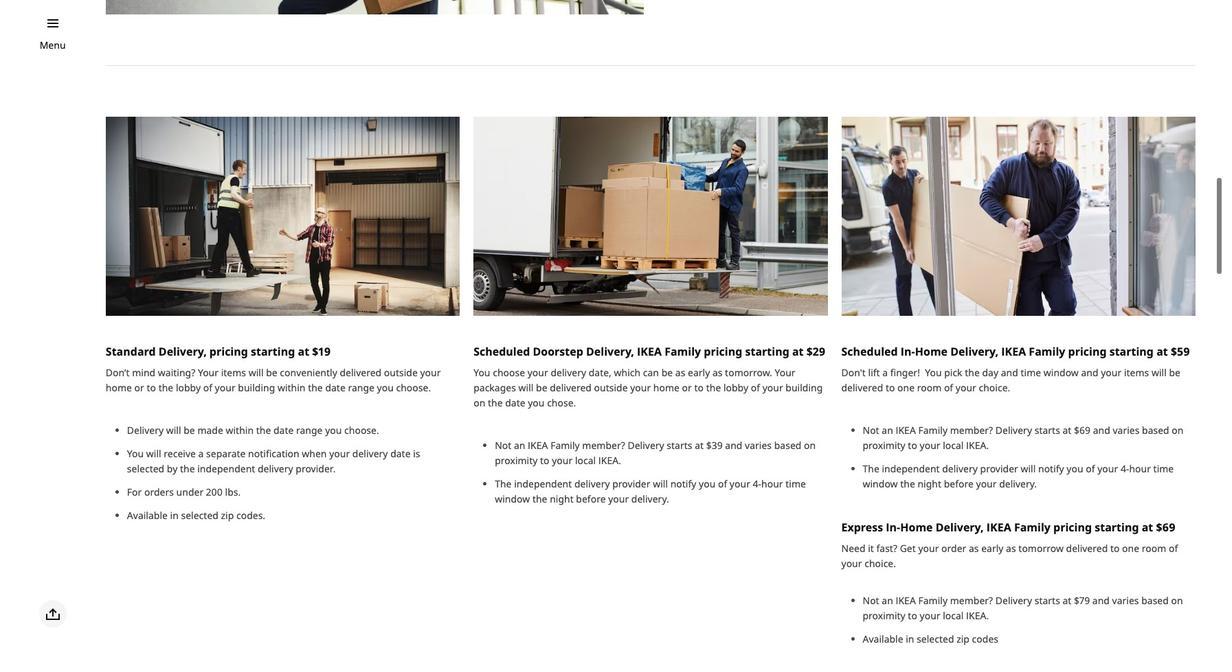 Task type: describe. For each thing, give the bounding box(es) containing it.
proximity for doorstep
[[495, 455, 538, 468]]

in- for scheduled
[[901, 344, 915, 360]]

delivery. for family
[[631, 493, 669, 506]]

scheduled doorstep delivery, ikea family pricing starting at $29 you choose your delivery date, which can be as early as tomorrow. your packages will be delivered outside your home or to the lobby of your building on the date you chose.
[[474, 345, 826, 410]]

chose.
[[547, 397, 576, 410]]

$39
[[706, 439, 723, 453]]

based inside not an ikea family member? delivery starts at $79 and varies based on proximity to your local ikea.
[[1142, 594, 1169, 608]]

receive
[[164, 447, 196, 460]]

local inside not an ikea family member? delivery starts at $79 and varies based on proximity to your local ikea.
[[943, 610, 964, 623]]

delivery, inside standard delivery, pricing starting at $19 don't mind waiting? your items will be conveniently delivered outside your home or to the lobby of your building within the date range you choose.
[[159, 344, 207, 360]]

can
[[643, 367, 659, 380]]

pricing inside standard delivery, pricing starting at $19 don't mind waiting? your items will be conveniently delivered outside your home or to the lobby of your building within the date range you choose.
[[210, 344, 248, 360]]

to inside express in-home delivery, ikea family pricing starting at $69 need it fast? get your order as early as tomorrow delivered to one room of your choice.
[[1111, 542, 1120, 555]]

range inside standard delivery, pricing starting at $19 don't mind waiting? your items will be conveniently delivered outside your home or to the lobby of your building within the date range you choose.
[[348, 381, 375, 395]]

family inside the "scheduled doorstep delivery, ikea family pricing starting at $29 you choose your delivery date, which can be as early as tomorrow. your packages will be delivered outside your home or to the lobby of your building on the date you chose."
[[665, 345, 701, 360]]

date inside you will receive a separate notification when your delivery date is selected by the independent delivery provider.
[[390, 447, 411, 460]]

to inside not an ikea family member? delivery starts at $39 and varies based on proximity to your local ikea.
[[540, 455, 550, 468]]

independent inside you will receive a separate notification when your delivery date is selected by the independent delivery provider.
[[197, 463, 255, 476]]

finger!
[[891, 366, 920, 379]]

on for not an ikea family member? delivery starts at $79 and varies based on proximity to your local ikea.
[[1171, 594, 1183, 608]]

as right can
[[675, 367, 685, 380]]

be inside scheduled in-home delivery, ikea family pricing starting at $59 don't lift a finger!  you pick the day and time window and your items will be delivered to one room of your choice.
[[1169, 366, 1181, 379]]

early inside the "scheduled doorstep delivery, ikea family pricing starting at $29 you choose your delivery date, which can be as early as tomorrow. your packages will be delivered outside your home or to the lobby of your building on the date you chose."
[[688, 367, 710, 380]]

a inside you will receive a separate notification when your delivery date is selected by the independent delivery provider.
[[198, 447, 204, 460]]

home inside standard delivery, pricing starting at $19 don't mind waiting? your items will be conveniently delivered outside your home or to the lobby of your building within the date range you choose.
[[106, 381, 132, 395]]

4- for pricing
[[1121, 463, 1129, 476]]

ikea inside express in-home delivery, ikea family pricing starting at $69 need it fast? get your order as early as tomorrow delivered to one room of your choice.
[[987, 520, 1011, 535]]

choose
[[493, 367, 525, 380]]

delivered inside the "scheduled doorstep delivery, ikea family pricing starting at $29 you choose your delivery date, which can be as early as tomorrow. your packages will be delivered outside your home or to the lobby of your building on the date you chose."
[[550, 382, 592, 395]]

you inside the "scheduled doorstep delivery, ikea family pricing starting at $29 you choose your delivery date, which can be as early as tomorrow. your packages will be delivered outside your home or to the lobby of your building on the date you chose."
[[528, 397, 545, 410]]

not for scheduled doorstep delivery, ikea family pricing starting at $29
[[495, 439, 512, 453]]

home inside the "scheduled doorstep delivery, ikea family pricing starting at $29 you choose your delivery date, which can be as early as tomorrow. your packages will be delivered outside your home or to the lobby of your building on the date you chose."
[[653, 382, 680, 395]]

items inside scheduled in-home delivery, ikea family pricing starting at $59 don't lift a finger!  you pick the day and time window and your items will be delivered to one room of your choice.
[[1124, 366, 1149, 379]]

menu
[[40, 38, 66, 52]]

member? inside not an ikea family member? delivery starts at $79 and varies based on proximity to your local ikea.
[[950, 594, 993, 608]]

night for doorstep
[[550, 493, 574, 506]]

4- for starting
[[753, 478, 762, 491]]

delivery, inside express in-home delivery, ikea family pricing starting at $69 need it fast? get your order as early as tomorrow delivered to one room of your choice.
[[936, 520, 984, 535]]

family inside not an ikea family member? delivery starts at $39 and varies based on proximity to your local ikea.
[[551, 439, 580, 453]]

of inside scheduled in-home delivery, ikea family pricing starting at $59 don't lift a finger!  you pick the day and time window and your items will be delivered to one room of your choice.
[[944, 381, 953, 395]]

starting inside scheduled in-home delivery, ikea family pricing starting at $59 don't lift a finger!  you pick the day and time window and your items will be delivered to one room of your choice.
[[1110, 344, 1154, 360]]

family inside scheduled in-home delivery, ikea family pricing starting at $59 don't lift a finger!  you pick the day and time window and your items will be delivered to one room of your choice.
[[1029, 344, 1066, 360]]

which
[[614, 367, 641, 380]]

choice. inside express in-home delivery, ikea family pricing starting at $69 need it fast? get your order as early as tomorrow delivered to one room of your choice.
[[865, 557, 896, 570]]

express in-home delivery, ikea family pricing starting at $69 need it fast? get your order as early as tomorrow delivered to one room of your choice.
[[842, 520, 1178, 570]]

selected for available in selected zip codes.
[[181, 509, 218, 522]]

waiting?
[[158, 366, 195, 379]]

window for at
[[495, 493, 530, 506]]

$29
[[807, 345, 826, 360]]

not an ikea family member? delivery starts at $39 and varies based on proximity to your local ikea.
[[495, 439, 816, 468]]

home for scheduled
[[915, 344, 948, 360]]

to inside not an ikea family member? delivery starts at $79 and varies based on proximity to your local ikea.
[[908, 610, 917, 623]]

window inside scheduled in-home delivery, ikea family pricing starting at $59 don't lift a finger!  you pick the day and time window and your items will be delivered to one room of your choice.
[[1044, 366, 1079, 379]]

to inside the "scheduled doorstep delivery, ikea family pricing starting at $29 you choose your delivery date, which can be as early as tomorrow. your packages will be delivered outside your home or to the lobby of your building on the date you chose."
[[694, 382, 704, 395]]

independent for scheduled in-home delivery, ikea family pricing starting at $59
[[882, 463, 940, 476]]

you will receive a separate notification when your delivery date is selected by the independent delivery provider.
[[127, 447, 420, 476]]

items inside standard delivery, pricing starting at $19 don't mind waiting? your items will be conveniently delivered outside your home or to the lobby of your building within the date range you choose.
[[221, 366, 246, 379]]

notify for pricing
[[671, 478, 696, 491]]

delivery will be made within the date range you choose.
[[127, 424, 379, 437]]

ikea inside not an ikea family member? delivery starts at $79 and varies based on proximity to your local ikea.
[[896, 594, 916, 608]]

an for doorstep
[[514, 439, 525, 453]]

to inside standard delivery, pricing starting at $19 don't mind waiting? your items will be conveniently delivered outside your home or to the lobby of your building within the date range you choose.
[[147, 381, 156, 395]]

of inside standard delivery, pricing starting at $19 don't mind waiting? your items will be conveniently delivered outside your home or to the lobby of your building within the date range you choose.
[[203, 381, 212, 395]]

member? for delivery,
[[582, 439, 625, 453]]

lift
[[868, 366, 880, 379]]

scheduled in-home delivery, ikea family pricing starting at $59 don't lift a finger!  you pick the day and time window and your items will be delivered to one room of your choice.
[[842, 344, 1190, 395]]

your inside not an ikea family member? delivery starts at $39 and varies based on proximity to your local ikea.
[[552, 455, 573, 468]]

proximity inside not an ikea family member? delivery starts at $79 and varies based on proximity to your local ikea.
[[863, 610, 906, 623]]

the for doorstep
[[495, 478, 512, 491]]

family inside express in-home delivery, ikea family pricing starting at $69 need it fast? get your order as early as tomorrow delivered to one room of your choice.
[[1014, 520, 1051, 535]]

ikea. for delivery,
[[966, 439, 989, 452]]

you inside the "scheduled doorstep delivery, ikea family pricing starting at $29 you choose your delivery date, which can be as early as tomorrow. your packages will be delivered outside your home or to the lobby of your building on the date you chose."
[[474, 367, 490, 380]]

$19
[[312, 344, 331, 360]]

ikea. inside not an ikea family member? delivery starts at $79 and varies based on proximity to your local ikea.
[[966, 610, 989, 623]]

be inside standard delivery, pricing starting at $19 don't mind waiting? your items will be conveniently delivered outside your home or to the lobby of your building within the date range you choose.
[[266, 366, 277, 379]]

the independent delivery provider will notify you of your 4-hour time window the night before your delivery. for ikea
[[863, 463, 1174, 491]]

packages
[[474, 382, 516, 395]]

will inside you will receive a separate notification when your delivery date is selected by the independent delivery provider.
[[146, 447, 161, 460]]

your inside 'not an ikea family member? delivery starts at $69 and varies based on proximity to your local ikea.'
[[920, 439, 941, 452]]

choice. inside scheduled in-home delivery, ikea family pricing starting at $59 don't lift a finger!  you pick the day and time window and your items will be delivered to one room of your choice.
[[979, 381, 1010, 395]]

be up the chose.
[[536, 382, 547, 395]]

a white truck unloading packages with a delivery co-worker. image
[[474, 117, 828, 316]]

1 vertical spatial range
[[296, 424, 323, 437]]

date inside the "scheduled doorstep delivery, ikea family pricing starting at $29 you choose your delivery date, which can be as early as tomorrow. your packages will be delivered outside your home or to the lobby of your building on the date you chose."
[[505, 397, 525, 410]]

delivery. for ikea
[[999, 478, 1037, 491]]

the independent delivery provider will notify you of your 4-hour time window the night before your delivery. for family
[[495, 478, 806, 506]]

doorstep
[[533, 345, 583, 360]]

will inside the "scheduled doorstep delivery, ikea family pricing starting at $29 you choose your delivery date, which can be as early as tomorrow. your packages will be delivered outside your home or to the lobby of your building on the date you chose."
[[519, 382, 534, 395]]

or inside the "scheduled doorstep delivery, ikea family pricing starting at $29 you choose your delivery date, which can be as early as tomorrow. your packages will be delivered outside your home or to the lobby of your building on the date you chose."
[[682, 382, 692, 395]]

your inside standard delivery, pricing starting at $19 don't mind waiting? your items will be conveniently delivered outside your home or to the lobby of your building within the date range you choose.
[[198, 366, 219, 379]]

scheduled for scheduled doorstep delivery, ikea family pricing starting at $29
[[474, 345, 530, 360]]

available for available in selected zip codes
[[863, 633, 903, 646]]

the inside you will receive a separate notification when your delivery date is selected by the independent delivery provider.
[[180, 463, 195, 476]]

home for express
[[900, 520, 933, 535]]

you inside standard delivery, pricing starting at $19 don't mind waiting? your items will be conveniently delivered outside your home or to the lobby of your building within the date range you choose.
[[377, 381, 394, 395]]

not inside not an ikea family member? delivery starts at $79 and varies based on proximity to your local ikea.
[[863, 594, 879, 608]]

don't
[[106, 366, 130, 379]]

separate
[[206, 447, 246, 460]]

order
[[942, 542, 967, 555]]

on for not an ikea family member? delivery starts at $69 and varies based on proximity to your local ikea.
[[1172, 424, 1184, 437]]

proximity for in-
[[863, 439, 906, 452]]

ikea inside not an ikea family member? delivery starts at $39 and varies based on proximity to your local ikea.
[[528, 439, 548, 453]]

delivered inside standard delivery, pricing starting at $19 don't mind waiting? your items will be conveniently delivered outside your home or to the lobby of your building within the date range you choose.
[[340, 366, 382, 379]]

ikea inside the "scheduled doorstep delivery, ikea family pricing starting at $29 you choose your delivery date, which can be as early as tomorrow. your packages will be delivered outside your home or to the lobby of your building on the date you chose."
[[637, 345, 662, 360]]

200
[[206, 486, 223, 499]]

as left tomorrow.
[[713, 367, 723, 380]]

outside inside standard delivery, pricing starting at $19 don't mind waiting? your items will be conveniently delivered outside your home or to the lobby of your building within the date range you choose.
[[384, 366, 418, 379]]

tomorrow.
[[725, 367, 772, 380]]

zip for codes.
[[221, 509, 234, 522]]

hour for starting
[[1129, 463, 1151, 476]]

ikea inside scheduled in-home delivery, ikea family pricing starting at $59 don't lift a finger!  you pick the day and time window and your items will be delivered to one room of your choice.
[[1002, 344, 1026, 360]]

before for home
[[944, 478, 974, 491]]

don't
[[842, 366, 866, 379]]

the inside scheduled in-home delivery, ikea family pricing starting at $59 don't lift a finger!  you pick the day and time window and your items will be delivered to one room of your choice.
[[965, 366, 980, 379]]

member? for home
[[950, 424, 993, 437]]

0 horizontal spatial within
[[226, 424, 254, 437]]

room inside express in-home delivery, ikea family pricing starting at $69 need it fast? get your order as early as tomorrow delivered to one room of your choice.
[[1142, 542, 1166, 555]]

starting inside express in-home delivery, ikea family pricing starting at $69 need it fast? get your order as early as tomorrow delivered to one room of your choice.
[[1095, 520, 1139, 535]]

by
[[167, 463, 178, 476]]

or inside standard delivery, pricing starting at $19 don't mind waiting? your items will be conveniently delivered outside your home or to the lobby of your building within the date range you choose.
[[134, 381, 144, 395]]

for
[[127, 486, 142, 499]]

standard delivery, pricing starting at $19 don't mind waiting? your items will be conveniently delivered outside your home or to the lobby of your building within the date range you choose.
[[106, 344, 441, 395]]

provider.
[[296, 463, 336, 476]]

$69 inside express in-home delivery, ikea family pricing starting at $69 need it fast? get your order as early as tomorrow delivered to one room of your choice.
[[1156, 520, 1176, 535]]

before for delivery,
[[576, 493, 606, 506]]

building inside the "scheduled doorstep delivery, ikea family pricing starting at $29 you choose your delivery date, which can be as early as tomorrow. your packages will be delivered outside your home or to the lobby of your building on the date you chose."
[[786, 382, 823, 395]]

choose. inside standard delivery, pricing starting at $19 don't mind waiting? your items will be conveniently delivered outside your home or to the lobby of your building within the date range you choose.
[[396, 381, 431, 395]]

notification
[[248, 447, 299, 460]]

pricing inside the "scheduled doorstep delivery, ikea family pricing starting at $29 you choose your delivery date, which can be as early as tomorrow. your packages will be delivered outside your home or to the lobby of your building on the date you chose."
[[704, 345, 742, 360]]

provider for delivery,
[[980, 463, 1018, 476]]

0 horizontal spatial choose.
[[344, 424, 379, 437]]

one inside scheduled in-home delivery, ikea family pricing starting at $59 don't lift a finger!  you pick the day and time window and your items will be delivered to one room of your choice.
[[898, 381, 915, 395]]



Task type: locate. For each thing, give the bounding box(es) containing it.
the independent delivery provider will notify you of your 4-hour time window the night before your delivery. down not an ikea family member? delivery starts at $39 and varies based on proximity to your local ikea.
[[495, 478, 806, 506]]

be left "conveniently"
[[266, 366, 277, 379]]

1 vertical spatial starts
[[667, 439, 692, 453]]

standard
[[106, 344, 156, 360]]

1 horizontal spatial available
[[863, 633, 903, 646]]

0 vertical spatial not
[[863, 424, 879, 437]]

2 items from the left
[[1124, 366, 1149, 379]]

at inside standard delivery, pricing starting at $19 don't mind waiting? your items will be conveniently delivered outside your home or to the lobby of your building within the date range you choose.
[[298, 344, 309, 360]]

is
[[413, 447, 420, 460]]

a right lift
[[883, 366, 888, 379]]

0 horizontal spatial your
[[198, 366, 219, 379]]

not down it
[[863, 594, 879, 608]]

0 horizontal spatial zip
[[221, 509, 234, 522]]

2 horizontal spatial window
[[1044, 366, 1079, 379]]

delivery down mind
[[127, 424, 164, 437]]

provider
[[980, 463, 1018, 476], [613, 478, 651, 491]]

member? inside 'not an ikea family member? delivery starts at $69 and varies based on proximity to your local ikea.'
[[950, 424, 993, 437]]

1 items from the left
[[221, 366, 246, 379]]

2 or from the left
[[682, 382, 692, 395]]

an inside 'not an ikea family member? delivery starts at $69 and varies based on proximity to your local ikea.'
[[882, 424, 893, 437]]

0 vertical spatial night
[[918, 478, 942, 491]]

1 horizontal spatial before
[[944, 478, 974, 491]]

outside inside the "scheduled doorstep delivery, ikea family pricing starting at $29 you choose your delivery date, which can be as early as tomorrow. your packages will be delivered outside your home or to the lobby of your building on the date you chose."
[[594, 382, 628, 395]]

0 horizontal spatial outside
[[384, 366, 418, 379]]

1 vertical spatial local
[[575, 455, 596, 468]]

in- up the finger!
[[901, 344, 915, 360]]

date down packages
[[505, 397, 525, 410]]

0 horizontal spatial delivery.
[[631, 493, 669, 506]]

lobby inside standard delivery, pricing starting at $19 don't mind waiting? your items will be conveniently delivered outside your home or to the lobby of your building within the date range you choose.
[[176, 381, 201, 395]]

as
[[675, 367, 685, 380], [713, 367, 723, 380], [969, 542, 979, 555], [1006, 542, 1016, 555]]

delivered inside scheduled in-home delivery, ikea family pricing starting at $59 don't lift a finger!  you pick the day and time window and your items will be delivered to one room of your choice.
[[842, 381, 883, 395]]

zip left the codes
[[957, 633, 970, 646]]

early
[[688, 367, 710, 380], [982, 542, 1004, 555]]

to inside scheduled in-home delivery, ikea family pricing starting at $59 don't lift a finger!  you pick the day and time window and your items will be delivered to one room of your choice.
[[886, 381, 895, 395]]

get
[[900, 542, 916, 555]]

0 vertical spatial the
[[863, 463, 880, 476]]

0 vertical spatial time
[[1021, 366, 1041, 379]]

home down the don't
[[106, 381, 132, 395]]

of inside express in-home delivery, ikea family pricing starting at $69 need it fast? get your order as early as tomorrow delivered to one room of your choice.
[[1169, 542, 1178, 555]]

2 vertical spatial local
[[943, 610, 964, 623]]

outside
[[384, 366, 418, 379], [594, 382, 628, 395]]

as right order
[[969, 542, 979, 555]]

1 horizontal spatial or
[[682, 382, 692, 395]]

within
[[278, 381, 305, 395], [226, 424, 254, 437]]

home
[[106, 381, 132, 395], [653, 382, 680, 395]]

you up packages
[[474, 367, 490, 380]]

1 horizontal spatial within
[[278, 381, 305, 395]]

ikea. inside 'not an ikea family member? delivery starts at $69 and varies based on proximity to your local ikea.'
[[966, 439, 989, 452]]

home up "pick" at the right of the page
[[915, 344, 948, 360]]

0 vertical spatial choice.
[[979, 381, 1010, 395]]

1 horizontal spatial home
[[653, 382, 680, 395]]

within up separate
[[226, 424, 254, 437]]

1 horizontal spatial delivery.
[[999, 478, 1037, 491]]

early right order
[[982, 542, 1004, 555]]

lbs.
[[225, 486, 241, 499]]

1 vertical spatial member?
[[582, 439, 625, 453]]

zip left codes.
[[221, 509, 234, 522]]

an inside not an ikea family member? delivery starts at $79 and varies based on proximity to your local ikea.
[[882, 594, 893, 608]]

1 horizontal spatial notify
[[1038, 463, 1064, 476]]

the independent delivery provider will notify you of your 4-hour time window the night before your delivery. down 'not an ikea family member? delivery starts at $69 and varies based on proximity to your local ikea.'
[[863, 463, 1174, 491]]

member?
[[950, 424, 993, 437], [582, 439, 625, 453], [950, 594, 993, 608]]

2 vertical spatial proximity
[[863, 610, 906, 623]]

1 vertical spatial notify
[[671, 478, 696, 491]]

on inside the "scheduled doorstep delivery, ikea family pricing starting at $29 you choose your delivery date, which can be as early as tomorrow. your packages will be delivered outside your home or to the lobby of your building on the date you chose."
[[474, 397, 485, 410]]

and
[[1001, 366, 1018, 379], [1081, 366, 1099, 379], [1093, 424, 1110, 437], [725, 439, 743, 453], [1093, 594, 1110, 608]]

building inside standard delivery, pricing starting at $19 don't mind waiting? your items will be conveniently delivered outside your home or to the lobby of your building within the date range you choose.
[[238, 381, 275, 395]]

date
[[325, 381, 346, 395], [505, 397, 525, 410], [273, 424, 294, 437], [390, 447, 411, 460]]

delivery. down 'not an ikea family member? delivery starts at $69 and varies based on proximity to your local ikea.'
[[999, 478, 1037, 491]]

0 horizontal spatial or
[[134, 381, 144, 395]]

0 horizontal spatial 4-
[[753, 478, 762, 491]]

choice. down fast?
[[865, 557, 896, 570]]

not
[[863, 424, 879, 437], [495, 439, 512, 453], [863, 594, 879, 608]]

you inside you will receive a separate notification when your delivery date is selected by the independent delivery provider.
[[127, 447, 144, 460]]

not down packages
[[495, 439, 512, 453]]

1 horizontal spatial early
[[982, 542, 1004, 555]]

0 horizontal spatial scheduled
[[474, 345, 530, 360]]

window for starting
[[863, 478, 898, 491]]

selected for available in selected zip codes
[[917, 633, 954, 646]]

starts for ikea
[[1035, 424, 1060, 437]]

0 vertical spatial available
[[127, 509, 168, 522]]

not an ikea family member? delivery starts at $69 and varies based on proximity to your local ikea.
[[863, 424, 1184, 452]]

within down "conveniently"
[[278, 381, 305, 395]]

be left made
[[184, 424, 195, 437]]

starts inside 'not an ikea family member? delivery starts at $69 and varies based on proximity to your local ikea.'
[[1035, 424, 1060, 437]]

home
[[915, 344, 948, 360], [900, 520, 933, 535]]

family
[[1029, 344, 1066, 360], [665, 345, 701, 360], [919, 424, 948, 437], [551, 439, 580, 453], [1014, 520, 1051, 535], [919, 594, 948, 608]]

orders
[[144, 486, 174, 499]]

notify for family
[[1038, 463, 1064, 476]]

0 vertical spatial starts
[[1035, 424, 1060, 437]]

provider for ikea
[[613, 478, 651, 491]]

1 horizontal spatial range
[[348, 381, 375, 395]]

delivery up the codes
[[996, 594, 1032, 608]]

1 horizontal spatial the independent delivery provider will notify you of your 4-hour time window the night before your delivery.
[[863, 463, 1174, 491]]

building
[[238, 381, 275, 395], [786, 382, 823, 395]]

in for available in selected zip codes.
[[170, 509, 179, 522]]

1 vertical spatial varies
[[745, 439, 772, 453]]

it
[[868, 542, 874, 555]]

choice.
[[979, 381, 1010, 395], [865, 557, 896, 570]]

1 horizontal spatial one
[[1122, 542, 1140, 555]]

1 horizontal spatial items
[[1124, 366, 1149, 379]]

early inside express in-home delivery, ikea family pricing starting at $69 need it fast? get your order as early as tomorrow delivered to one room of your choice.
[[982, 542, 1004, 555]]

and inside not an ikea family member? delivery starts at $79 and varies based on proximity to your local ikea.
[[1093, 594, 1110, 608]]

tomorrow
[[1019, 542, 1064, 555]]

2 horizontal spatial selected
[[917, 633, 954, 646]]

scheduled up lift
[[842, 344, 898, 360]]

0 horizontal spatial selected
[[127, 463, 164, 476]]

building up 'delivery will be made within the date range you choose.'
[[238, 381, 275, 395]]

under
[[176, 486, 204, 499]]

2 vertical spatial ikea.
[[966, 610, 989, 623]]

lobby down waiting? at the left bottom of page
[[176, 381, 201, 395]]

delivered right tomorrow
[[1066, 542, 1108, 555]]

the for in-
[[863, 463, 880, 476]]

local inside not an ikea family member? delivery starts at $39 and varies based on proximity to your local ikea.
[[575, 455, 596, 468]]

1 horizontal spatial outside
[[594, 382, 628, 395]]

0 vertical spatial window
[[1044, 366, 1079, 379]]

0 horizontal spatial time
[[786, 478, 806, 491]]

0 vertical spatial 4-
[[1121, 463, 1129, 476]]

express
[[842, 520, 883, 535]]

early right can
[[688, 367, 710, 380]]

will inside scheduled in-home delivery, ikea family pricing starting at $59 don't lift a finger!  you pick the day and time window and your items will be delivered to one room of your choice.
[[1152, 366, 1167, 379]]

1 your from the left
[[198, 366, 219, 379]]

on inside not an ikea family member? delivery starts at $39 and varies based on proximity to your local ikea.
[[804, 439, 816, 453]]

notify down 'not an ikea family member? delivery starts at $69 and varies based on proximity to your local ikea.'
[[1038, 463, 1064, 476]]

of inside the "scheduled doorstep delivery, ikea family pricing starting at $29 you choose your delivery date, which can be as early as tomorrow. your packages will be delivered outside your home or to the lobby of your building on the date you chose."
[[751, 382, 760, 395]]

building down $29
[[786, 382, 823, 395]]

$69
[[1074, 424, 1091, 437], [1156, 520, 1176, 535]]

you
[[377, 381, 394, 395], [528, 397, 545, 410], [325, 424, 342, 437], [1067, 463, 1084, 476], [699, 478, 716, 491]]

be right can
[[662, 367, 673, 380]]

when
[[302, 447, 327, 460]]

a inside scheduled in-home delivery, ikea family pricing starting at $59 don't lift a finger!  you pick the day and time window and your items will be delivered to one room of your choice.
[[883, 366, 888, 379]]

not an ikea family member? delivery starts at $79 and varies based on proximity to your local ikea.
[[863, 594, 1183, 623]]

1 vertical spatial selected
[[181, 509, 218, 522]]

family inside 'not an ikea family member? delivery starts at $69 and varies based on proximity to your local ikea.'
[[919, 424, 948, 437]]

0 vertical spatial home
[[915, 344, 948, 360]]

1 vertical spatial outside
[[594, 382, 628, 395]]

be
[[266, 366, 277, 379], [1169, 366, 1181, 379], [662, 367, 673, 380], [536, 382, 547, 395], [184, 424, 195, 437]]

be down '$59'
[[1169, 366, 1181, 379]]

for orders under 200 lbs.
[[127, 486, 241, 499]]

0 horizontal spatial room
[[917, 381, 942, 395]]

delivered up the chose.
[[550, 382, 592, 395]]

or
[[134, 381, 144, 395], [682, 382, 692, 395]]

based for starting
[[1142, 424, 1170, 437]]

delivered inside express in-home delivery, ikea family pricing starting at $69 need it fast? get your order as early as tomorrow delivered to one room of your choice.
[[1066, 542, 1108, 555]]

notify down not an ikea family member? delivery starts at $39 and varies based on proximity to your local ikea.
[[671, 478, 696, 491]]

varies inside not an ikea family member? delivery starts at $79 and varies based on proximity to your local ikea.
[[1112, 594, 1139, 608]]

starting inside standard delivery, pricing starting at $19 don't mind waiting? your items will be conveniently delivered outside your home or to the lobby of your building within the date range you choose.
[[251, 344, 295, 360]]

0 horizontal spatial the independent delivery provider will notify you of your 4-hour time window the night before your delivery.
[[495, 478, 806, 506]]

in
[[170, 509, 179, 522], [906, 633, 914, 646]]

1 horizontal spatial your
[[775, 367, 796, 380]]

and for not an ikea family member? delivery starts at $79 and varies based on proximity to your local ikea.
[[1093, 594, 1110, 608]]

pick
[[944, 366, 963, 379]]

night for in-
[[918, 478, 942, 491]]

at inside not an ikea family member? delivery starts at $79 and varies based on proximity to your local ikea.
[[1063, 594, 1072, 608]]

delivery. down not an ikea family member? delivery starts at $39 and varies based on proximity to your local ikea.
[[631, 493, 669, 506]]

your inside you will receive a separate notification when your delivery date is selected by the independent delivery provider.
[[329, 447, 350, 460]]

ikea.
[[966, 439, 989, 452], [598, 455, 621, 468], [966, 610, 989, 623]]

1 vertical spatial within
[[226, 424, 254, 437]]

2 vertical spatial member?
[[950, 594, 993, 608]]

2 lobby from the left
[[724, 382, 748, 395]]

1 horizontal spatial provider
[[980, 463, 1018, 476]]

delivery.
[[999, 478, 1037, 491], [631, 493, 669, 506]]

codes.
[[236, 509, 265, 522]]

at inside 'not an ikea family member? delivery starts at $69 and varies based on proximity to your local ikea.'
[[1063, 424, 1072, 437]]

an down fast?
[[882, 594, 893, 608]]

1 horizontal spatial in
[[906, 633, 914, 646]]

lobby down tomorrow.
[[724, 382, 748, 395]]

$79
[[1074, 594, 1090, 608]]

starts inside not an ikea family member? delivery starts at $79 and varies based on proximity to your local ikea.
[[1035, 594, 1060, 608]]

fast?
[[877, 542, 898, 555]]

within inside standard delivery, pricing starting at $19 don't mind waiting? your items will be conveniently delivered outside your home or to the lobby of your building within the date range you choose.
[[278, 381, 305, 395]]

before
[[944, 478, 974, 491], [576, 493, 606, 506]]

0 vertical spatial varies
[[1113, 424, 1140, 437]]

starting
[[251, 344, 295, 360], [1110, 344, 1154, 360], [745, 345, 790, 360], [1095, 520, 1139, 535]]

ikea
[[1002, 344, 1026, 360], [637, 345, 662, 360], [896, 424, 916, 437], [528, 439, 548, 453], [987, 520, 1011, 535], [896, 594, 916, 608]]

at
[[298, 344, 309, 360], [1157, 344, 1168, 360], [792, 345, 804, 360], [1063, 424, 1072, 437], [695, 439, 704, 453], [1142, 520, 1153, 535], [1063, 594, 1072, 608]]

selected inside you will receive a separate notification when your delivery date is selected by the independent delivery provider.
[[127, 463, 164, 476]]

1 horizontal spatial a
[[883, 366, 888, 379]]

on
[[474, 397, 485, 410], [1172, 424, 1184, 437], [804, 439, 816, 453], [1171, 594, 1183, 608]]

in- up fast?
[[886, 520, 900, 535]]

made
[[198, 424, 223, 437]]

1 vertical spatial night
[[550, 493, 574, 506]]

0 horizontal spatial available
[[127, 509, 168, 522]]

varies
[[1113, 424, 1140, 437], [745, 439, 772, 453], [1112, 594, 1139, 608]]

independent for scheduled doorstep delivery, ikea family pricing starting at $29
[[514, 478, 572, 491]]

delivery for not an ikea family member? delivery starts at $39 and varies based on proximity to your local ikea.
[[628, 439, 664, 453]]

local
[[943, 439, 964, 452], [575, 455, 596, 468], [943, 610, 964, 623]]

delivered down "don't"
[[842, 381, 883, 395]]

0 vertical spatial you
[[474, 367, 490, 380]]

0 vertical spatial an
[[882, 424, 893, 437]]

and inside not an ikea family member? delivery starts at $39 and varies based on proximity to your local ikea.
[[725, 439, 743, 453]]

available for available in selected zip codes.
[[127, 509, 168, 522]]

and for not an ikea family member? delivery starts at $39 and varies based on proximity to your local ikea.
[[725, 439, 743, 453]]

an down packages
[[514, 439, 525, 453]]

delivered right "conveniently"
[[340, 366, 382, 379]]

independent
[[197, 463, 255, 476], [882, 463, 940, 476], [514, 478, 572, 491]]

2 vertical spatial selected
[[917, 633, 954, 646]]

1 horizontal spatial selected
[[181, 509, 218, 522]]

ikea inside 'not an ikea family member? delivery starts at $69 and varies based on proximity to your local ikea.'
[[896, 424, 916, 437]]

delivery for not an ikea family member? delivery starts at $79 and varies based on proximity to your local ikea.
[[996, 594, 1032, 608]]

an for in-
[[882, 424, 893, 437]]

1 vertical spatial choose.
[[344, 424, 379, 437]]

one inside express in-home delivery, ikea family pricing starting at $69 need it fast? get your order as early as tomorrow delivered to one room of your choice.
[[1122, 542, 1140, 555]]

room inside scheduled in-home delivery, ikea family pricing starting at $59 don't lift a finger!  you pick the day and time window and your items will be delivered to one room of your choice.
[[917, 381, 942, 395]]

at inside not an ikea family member? delivery starts at $39 and varies based on proximity to your local ikea.
[[695, 439, 704, 453]]

delivery, up order
[[936, 520, 984, 535]]

starts for family
[[667, 439, 692, 453]]

items
[[221, 366, 246, 379], [1124, 366, 1149, 379]]

not inside 'not an ikea family member? delivery starts at $69 and varies based on proximity to your local ikea.'
[[863, 424, 879, 437]]

1 horizontal spatial the
[[863, 463, 880, 476]]

1 vertical spatial room
[[1142, 542, 1166, 555]]

your inside the "scheduled doorstep delivery, ikea family pricing starting at $29 you choose your delivery date, which can be as early as tomorrow. your packages will be delivered outside your home or to the lobby of your building on the date you chose."
[[775, 367, 796, 380]]

varies for starting
[[745, 439, 772, 453]]

pricing
[[210, 344, 248, 360], [1068, 344, 1107, 360], [704, 345, 742, 360], [1054, 520, 1092, 535]]

based for at
[[774, 439, 802, 453]]

in for available in selected zip codes
[[906, 633, 914, 646]]

delivery, up day
[[951, 344, 999, 360]]

1 building from the left
[[238, 381, 275, 395]]

0 vertical spatial local
[[943, 439, 964, 452]]

zip
[[221, 509, 234, 522], [957, 633, 970, 646]]

1 vertical spatial one
[[1122, 542, 1140, 555]]

at inside the "scheduled doorstep delivery, ikea family pricing starting at $29 you choose your delivery date, which can be as early as tomorrow. your packages will be delivered outside your home or to the lobby of your building on the date you chose."
[[792, 345, 804, 360]]

delivery, inside the "scheduled doorstep delivery, ikea family pricing starting at $29 you choose your delivery date, which can be as early as tomorrow. your packages will be delivered outside your home or to the lobby of your building on the date you chose."
[[586, 345, 634, 360]]

home up the get
[[900, 520, 933, 535]]

0 horizontal spatial window
[[495, 493, 530, 506]]

delivery inside not an ikea family member? delivery starts at $79 and varies based on proximity to your local ikea.
[[996, 594, 1032, 608]]

selected
[[127, 463, 164, 476], [181, 509, 218, 522], [917, 633, 954, 646]]

0 vertical spatial within
[[278, 381, 305, 395]]

provider down not an ikea family member? delivery starts at $39 and varies based on proximity to your local ikea.
[[613, 478, 651, 491]]

not inside not an ikea family member? delivery starts at $39 and varies based on proximity to your local ikea.
[[495, 439, 512, 453]]

0 vertical spatial outside
[[384, 366, 418, 379]]

0 horizontal spatial provider
[[613, 478, 651, 491]]

1 lobby from the left
[[176, 381, 201, 395]]

your
[[420, 366, 441, 379], [1101, 366, 1122, 379], [528, 367, 548, 380], [215, 381, 236, 395], [956, 381, 977, 395], [630, 382, 651, 395], [763, 382, 783, 395], [920, 439, 941, 452], [329, 447, 350, 460], [552, 455, 573, 468], [1098, 463, 1118, 476], [976, 478, 997, 491], [730, 478, 750, 491], [608, 493, 629, 506], [918, 542, 939, 555], [842, 557, 862, 570], [920, 610, 941, 623]]

local for home
[[943, 439, 964, 452]]

$69 inside 'not an ikea family member? delivery starts at $69 and varies based on proximity to your local ikea.'
[[1074, 424, 1091, 437]]

scheduled inside scheduled in-home delivery, ikea family pricing starting at $59 don't lift a finger!  you pick the day and time window and your items will be delivered to one room of your choice.
[[842, 344, 898, 360]]

1 scheduled from the left
[[842, 344, 898, 360]]

1 horizontal spatial independent
[[514, 478, 572, 491]]

need
[[842, 542, 866, 555]]

family inside not an ikea family member? delivery starts at $79 and varies based on proximity to your local ikea.
[[919, 594, 948, 608]]

0 vertical spatial $69
[[1074, 424, 1091, 437]]

not down lift
[[863, 424, 879, 437]]

1 horizontal spatial choose.
[[396, 381, 431, 395]]

scheduled up choose
[[474, 345, 530, 360]]

window
[[1044, 366, 1079, 379], [863, 478, 898, 491], [495, 493, 530, 506]]

proximity
[[863, 439, 906, 452], [495, 455, 538, 468], [863, 610, 906, 623]]

date up 'notification'
[[273, 424, 294, 437]]

pricing inside scheduled in-home delivery, ikea family pricing starting at $59 don't lift a finger!  you pick the day and time window and your items will be delivered to one room of your choice.
[[1068, 344, 1107, 360]]

1 vertical spatial based
[[774, 439, 802, 453]]

1 horizontal spatial lobby
[[724, 382, 748, 395]]

2 home from the left
[[653, 382, 680, 395]]

0 vertical spatial before
[[944, 478, 974, 491]]

time
[[1021, 366, 1041, 379], [1154, 463, 1174, 476], [786, 478, 806, 491]]

0 horizontal spatial hour
[[762, 478, 783, 491]]

as left tomorrow
[[1006, 542, 1016, 555]]

delivery
[[551, 367, 586, 380], [352, 447, 388, 460], [258, 463, 293, 476], [942, 463, 978, 476], [574, 478, 610, 491]]

1 horizontal spatial you
[[474, 367, 490, 380]]

0 vertical spatial range
[[348, 381, 375, 395]]

2 scheduled from the left
[[474, 345, 530, 360]]

available in selected zip codes
[[863, 633, 999, 646]]

delivery, up date,
[[586, 345, 634, 360]]

date down "conveniently"
[[325, 381, 346, 395]]

menu button
[[40, 38, 66, 53]]

an inside not an ikea family member? delivery starts at $39 and varies based on proximity to your local ikea.
[[514, 439, 525, 453]]

provider down 'not an ikea family member? delivery starts at $69 and varies based on proximity to your local ikea.'
[[980, 463, 1018, 476]]

selected left the codes
[[917, 633, 954, 646]]

varies for pricing
[[1113, 424, 1140, 437]]

0 horizontal spatial $69
[[1074, 424, 1091, 437]]

at inside express in-home delivery, ikea family pricing starting at $69 need it fast? get your order as early as tomorrow delivered to one room of your choice.
[[1142, 520, 1153, 535]]

0 horizontal spatial building
[[238, 381, 275, 395]]

an down the finger!
[[882, 424, 893, 437]]

2 vertical spatial an
[[882, 594, 893, 608]]

2 vertical spatial starts
[[1035, 594, 1060, 608]]

delivery
[[127, 424, 164, 437], [996, 424, 1032, 437], [628, 439, 664, 453], [996, 594, 1032, 608]]

codes
[[972, 633, 999, 646]]

1 or from the left
[[134, 381, 144, 395]]

ikea. for ikea
[[598, 455, 621, 468]]

1 vertical spatial ikea.
[[598, 455, 621, 468]]

will inside standard delivery, pricing starting at $19 don't mind waiting? your items will be conveniently delivered outside your home or to the lobby of your building within the date range you choose.
[[249, 366, 264, 379]]

0 vertical spatial delivery.
[[999, 478, 1037, 491]]

delivery inside the "scheduled doorstep delivery, ikea family pricing starting at $29 you choose your delivery date, which can be as early as tomorrow. your packages will be delivered outside your home or to the lobby of your building on the date you chose."
[[551, 367, 586, 380]]

on inside not an ikea family member? delivery starts at $79 and varies based on proximity to your local ikea.
[[1171, 594, 1183, 608]]

zip for codes
[[957, 633, 970, 646]]

based inside not an ikea family member? delivery starts at $39 and varies based on proximity to your local ikea.
[[774, 439, 802, 453]]

1 horizontal spatial time
[[1021, 366, 1041, 379]]

0 horizontal spatial you
[[127, 447, 144, 460]]

in- inside express in-home delivery, ikea family pricing starting at $69 need it fast? get your order as early as tomorrow delivered to one room of your choice.
[[886, 520, 900, 535]]

0 vertical spatial one
[[898, 381, 915, 395]]

local for delivery,
[[575, 455, 596, 468]]

scheduled
[[842, 344, 898, 360], [474, 345, 530, 360]]

1 horizontal spatial $69
[[1156, 520, 1176, 535]]

0 vertical spatial notify
[[1038, 463, 1064, 476]]

date inside standard delivery, pricing starting at $19 don't mind waiting? your items will be conveniently delivered outside your home or to the lobby of your building within the date range you choose.
[[325, 381, 346, 395]]

delivery down scheduled in-home delivery, ikea family pricing starting at $59 don't lift a finger!  you pick the day and time window and your items will be delivered to one room of your choice.
[[996, 424, 1032, 437]]

your inside not an ikea family member? delivery starts at $79 and varies based on proximity to your local ikea.
[[920, 610, 941, 623]]

date,
[[589, 367, 612, 380]]

selected down "under"
[[181, 509, 218, 522]]

1 horizontal spatial scheduled
[[842, 344, 898, 360]]

time inside scheduled in-home delivery, ikea family pricing starting at $59 don't lift a finger!  you pick the day and time window and your items will be delivered to one room of your choice.
[[1021, 366, 1041, 379]]

based inside 'not an ikea family member? delivery starts at $69 and varies based on proximity to your local ikea.'
[[1142, 424, 1170, 437]]

choice. down day
[[979, 381, 1010, 395]]

0 horizontal spatial choice.
[[865, 557, 896, 570]]

your right tomorrow.
[[775, 367, 796, 380]]

0 horizontal spatial home
[[106, 381, 132, 395]]

and inside 'not an ikea family member? delivery starts at $69 and varies based on proximity to your local ikea.'
[[1093, 424, 1110, 437]]

you up for
[[127, 447, 144, 460]]

hour for at
[[762, 478, 783, 491]]

to inside 'not an ikea family member? delivery starts at $69 and varies based on proximity to your local ikea.'
[[908, 439, 917, 452]]

$59
[[1171, 344, 1190, 360]]

ikea. inside not an ikea family member? delivery starts at $39 and varies based on proximity to your local ikea.
[[598, 455, 621, 468]]

2 vertical spatial not
[[863, 594, 879, 608]]

scheduled for scheduled in-home delivery, ikea family pricing starting at $59
[[842, 344, 898, 360]]

will
[[249, 366, 264, 379], [1152, 366, 1167, 379], [519, 382, 534, 395], [166, 424, 181, 437], [146, 447, 161, 460], [1021, 463, 1036, 476], [653, 478, 668, 491]]

0 vertical spatial based
[[1142, 424, 1170, 437]]

conveniently
[[280, 366, 337, 379]]

time for $29
[[786, 478, 806, 491]]

selected up for
[[127, 463, 164, 476]]

one
[[898, 381, 915, 395], [1122, 542, 1140, 555]]

of
[[203, 381, 212, 395], [944, 381, 953, 395], [751, 382, 760, 395], [1086, 463, 1095, 476], [718, 478, 727, 491], [1169, 542, 1178, 555]]

available in selected zip codes.
[[127, 509, 265, 522]]

delivery for not an ikea family member? delivery starts at $69 and varies based on proximity to your local ikea.
[[996, 424, 1032, 437]]

delivered
[[340, 366, 382, 379], [842, 381, 883, 395], [550, 382, 592, 395], [1066, 542, 1108, 555]]

delivery, up waiting? at the left bottom of page
[[159, 344, 207, 360]]

delivery inside 'not an ikea family member? delivery starts at $69 and varies based on proximity to your local ikea.'
[[996, 424, 1032, 437]]

at inside scheduled in-home delivery, ikea family pricing starting at $59 don't lift a finger!  you pick the day and time window and your items will be delivered to one room of your choice.
[[1157, 344, 1168, 360]]

1 vertical spatial in-
[[886, 520, 900, 535]]

room
[[917, 381, 942, 395], [1142, 542, 1166, 555]]

2 building from the left
[[786, 382, 823, 395]]

home down can
[[653, 382, 680, 395]]

date left "is" in the left of the page
[[390, 447, 411, 460]]

a right receive
[[198, 447, 204, 460]]

day
[[982, 366, 999, 379]]

to
[[147, 381, 156, 395], [886, 381, 895, 395], [694, 382, 704, 395], [908, 439, 917, 452], [540, 455, 550, 468], [1111, 542, 1120, 555], [908, 610, 917, 623]]

local inside 'not an ikea family member? delivery starts at $69 and varies based on proximity to your local ikea.'
[[943, 439, 964, 452]]

1 vertical spatial hour
[[762, 478, 783, 491]]

proximity inside not an ikea family member? delivery starts at $39 and varies based on proximity to your local ikea.
[[495, 455, 538, 468]]

your right waiting? at the left bottom of page
[[198, 366, 219, 379]]

0 horizontal spatial items
[[221, 366, 246, 379]]

a
[[883, 366, 888, 379], [198, 447, 204, 460]]

in-
[[901, 344, 915, 360], [886, 520, 900, 535]]

a beige and green high-rise apartment building with corner balconies and windows against a cloudy sky. image
[[106, 117, 460, 317]]

1 home from the left
[[106, 381, 132, 395]]

not for scheduled in-home delivery, ikea family pricing starting at $59
[[863, 424, 879, 437]]

delivery inside not an ikea family member? delivery starts at $39 and varies based on proximity to your local ikea.
[[628, 439, 664, 453]]

time for at
[[1154, 463, 1174, 476]]

hour
[[1129, 463, 1151, 476], [762, 478, 783, 491]]

choose.
[[396, 381, 431, 395], [344, 424, 379, 437]]

your
[[198, 366, 219, 379], [775, 367, 796, 380]]

mind
[[132, 366, 155, 379]]

delivery left the $39
[[628, 439, 664, 453]]

2 your from the left
[[775, 367, 796, 380]]

and for not an ikea family member? delivery starts at $69 and varies based on proximity to your local ikea.
[[1093, 424, 1110, 437]]

in- for express
[[886, 520, 900, 535]]

0 vertical spatial zip
[[221, 509, 234, 522]]

delivery, inside scheduled in-home delivery, ikea family pricing starting at $59 don't lift a finger!  you pick the day and time window and your items will be delivered to one room of your choice.
[[951, 344, 999, 360]]

1 vertical spatial delivery.
[[631, 493, 669, 506]]

on for not an ikea family member? delivery starts at $39 and varies based on proximity to your local ikea.
[[804, 439, 816, 453]]

1 vertical spatial in
[[906, 633, 914, 646]]

lobby inside the "scheduled doorstep delivery, ikea family pricing starting at $29 you choose your delivery date, which can be as early as tomorrow. your packages will be delivered outside your home or to the lobby of your building on the date you chose."
[[724, 382, 748, 395]]



Task type: vqa. For each thing, say whether or not it's contained in the screenshot.
top our
no



